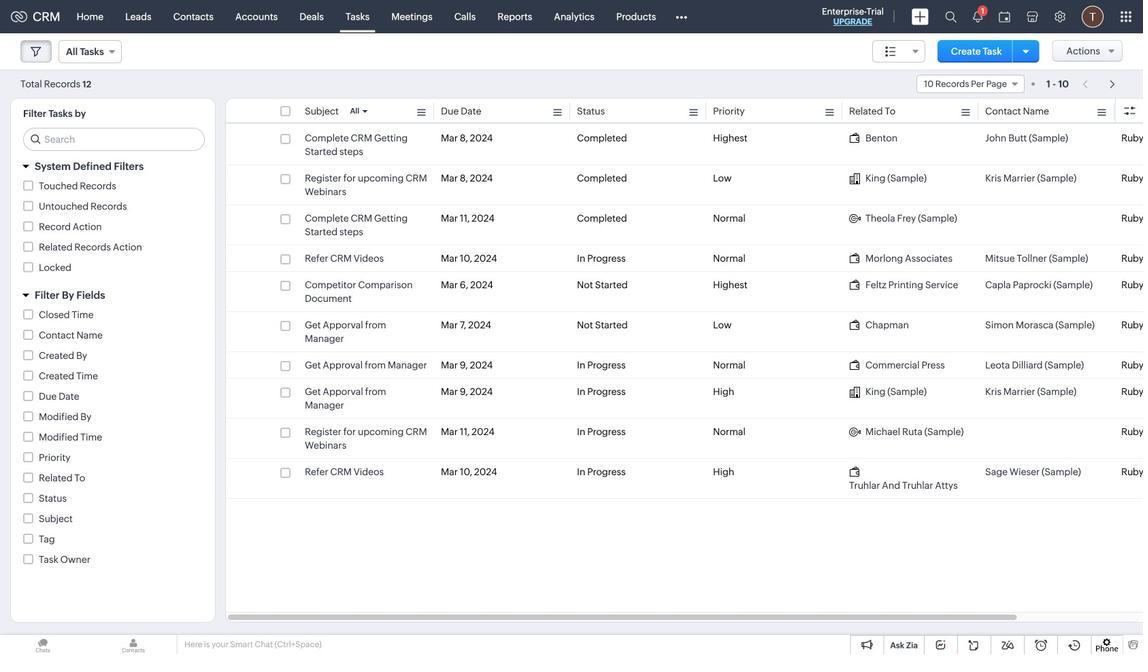 Task type: locate. For each thing, give the bounding box(es) containing it.
chats image
[[0, 636, 86, 655]]

Search text field
[[24, 129, 204, 150]]

search image
[[945, 11, 957, 22]]

None field
[[59, 40, 122, 63], [873, 40, 926, 63], [917, 75, 1025, 93], [59, 40, 122, 63], [917, 75, 1025, 93]]

calendar image
[[999, 11, 1011, 22]]

row group
[[226, 125, 1144, 500]]

logo image
[[11, 11, 27, 22]]

profile element
[[1074, 0, 1112, 33]]

search element
[[937, 0, 965, 33]]



Task type: vqa. For each thing, say whether or not it's contained in the screenshot.
Signals image
no



Task type: describe. For each thing, give the bounding box(es) containing it.
contacts image
[[91, 636, 176, 655]]

create menu element
[[904, 0, 937, 33]]

none field size
[[873, 40, 926, 63]]

size image
[[885, 46, 896, 58]]

profile image
[[1082, 6, 1104, 28]]

Other Modules field
[[667, 6, 696, 28]]

create menu image
[[912, 9, 929, 25]]

signals element
[[965, 0, 991, 33]]



